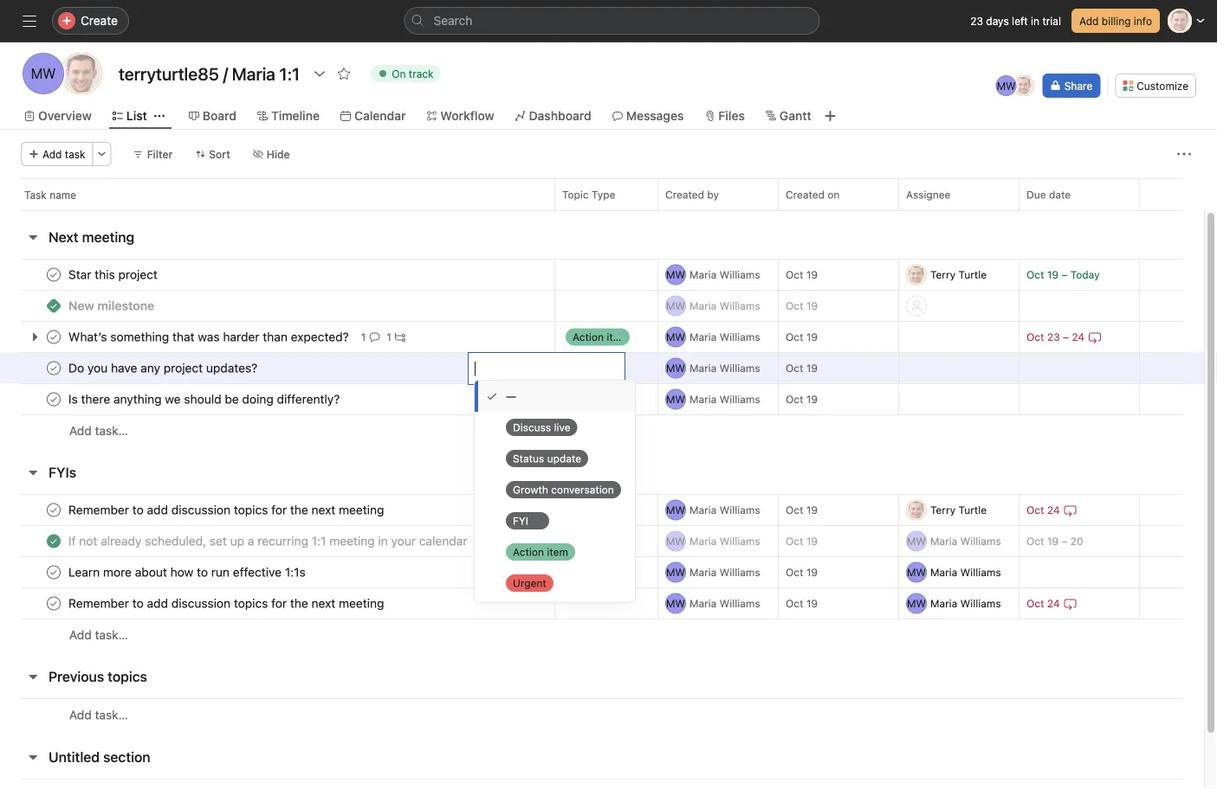 Task type: locate. For each thing, give the bounding box(es) containing it.
2 collapse task list for this section image from the top
[[26, 466, 40, 480]]

more actions image
[[97, 149, 107, 159]]

collapse task list for this section image left "next"
[[26, 230, 40, 244]]

1 completed checkbox from the top
[[43, 327, 64, 348]]

maria inside creator for if not already scheduled, set up a recurring 1:1 meeting in your calendar cell
[[690, 536, 717, 548]]

creator for star this project cell
[[657, 259, 779, 291]]

turtle inside header fyis tree grid
[[958, 505, 987, 517]]

Star this project text field
[[65, 266, 163, 284]]

2 vertical spatial completed checkbox
[[43, 594, 64, 615]]

add for 2nd add task… row
[[69, 628, 92, 643]]

2 add task… button from the top
[[69, 626, 128, 645]]

remember to add discussion topics for the next meeting cell for mw
[[0, 588, 555, 620]]

add to starred image
[[337, 67, 351, 81]]

2 remember to add discussion topics for the next meeting cell from the top
[[0, 588, 555, 620]]

0 horizontal spatial repeats image
[[1063, 597, 1077, 611]]

terry
[[930, 269, 956, 281], [930, 505, 956, 517]]

1 vertical spatial remember to add discussion topics for the next meeting text field
[[65, 596, 389, 613]]

4 completed checkbox from the top
[[43, 500, 64, 521]]

created
[[665, 189, 704, 201], [786, 189, 825, 201]]

maria williams inside creator for what's something that was harder than expected? cell
[[690, 331, 760, 343]]

customize
[[1137, 80, 1188, 92]]

created for created on
[[786, 189, 825, 201]]

topic type field for remember to add discussion topics for the next meeting cell
[[554, 495, 658, 527]]

add left task
[[42, 148, 62, 160]]

2 terry from the top
[[930, 505, 956, 517]]

completed checkbox inside do you have any project updates? cell
[[43, 358, 64, 379]]

1 vertical spatial –
[[1063, 331, 1069, 343]]

completed image right expand subtask list for the task what's something that was harder than expected? image
[[43, 327, 64, 348]]

1 horizontal spatial repeats image
[[1088, 330, 1102, 344]]

3 completed checkbox from the top
[[43, 389, 64, 410]]

2 creator for remember to add discussion topics for the next meeting cell from the top
[[657, 588, 779, 620]]

header next meeting tree grid
[[0, 259, 1204, 447]]

completed checkbox for the remember to add discussion topics for the next meeting text field corresponding to mw
[[43, 594, 64, 615]]

19
[[806, 269, 818, 281], [1047, 269, 1059, 281], [806, 300, 818, 312], [806, 331, 818, 343], [806, 363, 818, 375], [806, 394, 818, 406], [806, 505, 818, 517], [806, 536, 818, 548], [1047, 536, 1059, 548], [806, 567, 818, 579], [806, 598, 818, 610]]

1 completed image from the top
[[43, 265, 64, 285]]

completed image down fyis button
[[43, 500, 64, 521]]

– inside header fyis tree grid
[[1061, 536, 1068, 548]]

0 horizontal spatial 23
[[970, 15, 983, 27]]

completed image inside if not already scheduled, set up a recurring 1:1 meeting in your calendar cell
[[43, 531, 64, 552]]

2 vertical spatial add task… button
[[69, 706, 128, 725]]

on
[[392, 68, 406, 80]]

1 creator for remember to add discussion topics for the next meeting cell from the top
[[657, 495, 779, 527]]

Remember to add discussion topics for the next meeting text field
[[65, 502, 389, 519], [65, 596, 389, 613]]

untitled
[[49, 750, 100, 766]]

collapse task list for this section image left fyis button
[[26, 466, 40, 480]]

add task… for add task… button inside the header next meeting tree grid
[[69, 424, 128, 438]]

task… down do you have any project updates? text box
[[95, 424, 128, 438]]

topic type field for if not already scheduled, set up a recurring 1:1 meeting in your calendar cell
[[554, 526, 658, 558]]

0 vertical spatial completed checkbox
[[43, 327, 64, 348]]

add task… inside header next meeting tree grid
[[69, 424, 128, 438]]

action item
[[573, 331, 628, 343]]

add inside header fyis tree grid
[[69, 628, 92, 643]]

1 subtask image
[[395, 332, 405, 343]]

2 completed checkbox from the top
[[43, 563, 64, 583]]

williams inside creator for new milestone cell
[[720, 300, 760, 312]]

–
[[1061, 269, 1068, 281], [1063, 331, 1069, 343], [1061, 536, 1068, 548]]

2 oct 24 from the top
[[1026, 598, 1060, 610]]

oct
[[786, 269, 803, 281], [1026, 269, 1044, 281], [786, 300, 803, 312], [786, 331, 803, 343], [1026, 331, 1044, 343], [786, 363, 803, 375], [786, 394, 803, 406], [786, 505, 803, 517], [1026, 505, 1044, 517], [786, 536, 803, 548], [1026, 536, 1044, 548], [786, 567, 803, 579], [786, 598, 803, 610], [1026, 598, 1044, 610]]

williams for creator for new milestone cell
[[720, 300, 760, 312]]

1 remember to add discussion topics for the next meeting cell from the top
[[0, 495, 555, 527]]

add up fyis button
[[69, 424, 92, 438]]

williams inside the creator for do you have any project updates? cell
[[720, 363, 760, 375]]

task name
[[24, 189, 76, 201]]

collapse task list for this section image
[[26, 230, 40, 244], [26, 466, 40, 480], [26, 670, 40, 684], [26, 751, 40, 765]]

New milestone text field
[[65, 298, 160, 315]]

task… inside header fyis tree grid
[[95, 628, 128, 643]]

terry turtle for next meeting
[[930, 269, 987, 281]]

Do you have any project updates? text field
[[65, 360, 263, 377]]

2 oct 19 from the top
[[786, 300, 818, 312]]

terry inside header next meeting tree grid
[[930, 269, 956, 281]]

remember to add discussion topics for the next meeting text field for tt
[[65, 502, 389, 519]]

move tasks between sections image
[[502, 599, 513, 609]]

maria
[[690, 269, 717, 281], [690, 300, 717, 312], [690, 331, 717, 343], [690, 363, 717, 375], [690, 394, 717, 406], [690, 505, 717, 517], [690, 536, 717, 548], [930, 536, 957, 548], [690, 567, 717, 579], [930, 567, 957, 579], [690, 598, 717, 610], [930, 598, 957, 610]]

trial
[[1042, 15, 1061, 27]]

completed checkbox inside is there anything we should be doing differently? cell
[[43, 389, 64, 410]]

oct 19 for the "creator for star this project" cell
[[786, 269, 818, 281]]

completed checkbox inside learn more about how to run effective 1:1s 'cell'
[[43, 563, 64, 583]]

oct 24 for maria williams
[[1026, 598, 1060, 610]]

topic type field for do you have any project updates? cell
[[554, 353, 658, 385]]

2 completed checkbox from the top
[[43, 358, 64, 379]]

hide button
[[245, 142, 298, 166]]

oct 19 for creator for remember to add discussion topics for the next meeting cell related to tt
[[786, 505, 818, 517]]

24
[[1072, 331, 1085, 343], [1047, 505, 1060, 517], [1047, 598, 1060, 610]]

1 oct 24 from the top
[[1026, 505, 1060, 517]]

add task… row
[[0, 415, 1204, 447], [0, 619, 1204, 651], [0, 699, 1204, 732]]

3 completed image from the top
[[43, 389, 64, 410]]

1 vertical spatial add task…
[[69, 628, 128, 643]]

1 add task… button from the top
[[69, 422, 128, 441]]

23
[[970, 15, 983, 27], [1047, 331, 1060, 343]]

completed checkbox for do you have any project updates? text box
[[43, 358, 64, 379]]

2 remember to add discussion topics for the next meeting text field from the top
[[65, 596, 389, 613]]

2 vertical spatial add task… row
[[0, 699, 1204, 732]]

2 vertical spatial 24
[[1047, 598, 1060, 610]]

None text field
[[475, 359, 488, 379]]

terry turtle for fyis
[[930, 505, 987, 517]]

timeline link
[[257, 107, 320, 126]]

williams inside the creator for is there anything we should be doing differently? cell
[[720, 394, 760, 406]]

completed checkbox for star this project text field
[[43, 265, 64, 285]]

completed image up fyis button
[[43, 389, 64, 410]]

add task button
[[21, 142, 93, 166]]

24 left repeats image
[[1047, 505, 1060, 517]]

creator for new milestone cell
[[657, 290, 779, 322]]

repeats image down 20
[[1063, 597, 1077, 611]]

Learn more about how to run effective 1:1s text field
[[65, 564, 311, 582]]

add task… for add task… button inside the header fyis tree grid
[[69, 628, 128, 643]]

tab actions image
[[154, 111, 164, 121]]

1 horizontal spatial created
[[786, 189, 825, 201]]

files link
[[705, 107, 745, 126]]

23 down oct 19 – today
[[1047, 331, 1060, 343]]

2 vertical spatial add task…
[[69, 709, 128, 723]]

2 turtle from the top
[[958, 505, 987, 517]]

task… for add task… button inside the header next meeting tree grid
[[95, 424, 128, 438]]

topic type
[[562, 189, 615, 201]]

turtle for fyis
[[958, 505, 987, 517]]

Completed milestone checkbox
[[47, 299, 61, 313]]

turtle
[[958, 269, 987, 281], [958, 505, 987, 517]]

creator for what's something that was harder than expected? cell
[[657, 321, 779, 353]]

1 add task… from the top
[[69, 424, 128, 438]]

share button
[[1043, 74, 1100, 98]]

1 vertical spatial remember to add discussion topics for the next meeting cell
[[0, 588, 555, 620]]

7 oct 19 from the top
[[786, 536, 818, 548]]

0 vertical spatial terry
[[930, 269, 956, 281]]

completed image
[[43, 358, 64, 379], [43, 531, 64, 552], [43, 563, 64, 583], [43, 594, 64, 615]]

add inside header next meeting tree grid
[[69, 424, 92, 438]]

Completed checkbox
[[43, 265, 64, 285], [43, 358, 64, 379], [43, 389, 64, 410], [43, 500, 64, 521], [43, 531, 64, 552]]

24 inside header next meeting tree grid
[[1072, 331, 1085, 343]]

terry inside header fyis tree grid
[[930, 505, 956, 517]]

collapse task list for this section image left untitled
[[26, 751, 40, 765]]

completed checkbox for if not already scheduled, set up a recurring 1:1 meeting in your calendar "text box"
[[43, 531, 64, 552]]

0 vertical spatial 23
[[970, 15, 983, 27]]

None text field
[[114, 58, 304, 89]]

maria williams inside the creator for do you have any project updates? cell
[[690, 363, 760, 375]]

task…
[[95, 424, 128, 438], [95, 628, 128, 643], [95, 709, 128, 723]]

1 turtle from the top
[[958, 269, 987, 281]]

add task… inside header fyis tree grid
[[69, 628, 128, 643]]

6 oct 19 from the top
[[786, 505, 818, 517]]

3 completed image from the top
[[43, 563, 64, 583]]

if not already scheduled, set up a recurring 1:1 meeting in your calendar cell
[[0, 526, 555, 558]]

1 remember to add discussion topics for the next meeting text field from the top
[[65, 502, 389, 519]]

topic type field for learn more about how to run effective 1:1s cell
[[554, 557, 658, 589]]

1 completed checkbox from the top
[[43, 265, 64, 285]]

1 task… from the top
[[95, 424, 128, 438]]

2 add task… from the top
[[69, 628, 128, 643]]

repeats image
[[1088, 330, 1102, 344], [1063, 597, 1077, 611]]

expand sidebar image
[[23, 14, 36, 28]]

oct 19 for creator for new milestone cell
[[786, 300, 818, 312]]

add task… button up previous topics button
[[69, 626, 128, 645]]

completed checkbox inside what's something that was harder than expected? cell
[[43, 327, 64, 348]]

completed checkbox inside remember to add discussion topics for the next meeting cell
[[43, 500, 64, 521]]

3 collapse task list for this section image from the top
[[26, 670, 40, 684]]

24 down oct 19 – 20
[[1047, 598, 1060, 610]]

williams for the creator for is there anything we should be doing differently? cell
[[720, 394, 760, 406]]

add for 3rd add task… row from the bottom
[[69, 424, 92, 438]]

completed image inside do you have any project updates? cell
[[43, 358, 64, 379]]

– for 24
[[1063, 331, 1069, 343]]

1 vertical spatial creator for remember to add discussion topics for the next meeting cell
[[657, 588, 779, 620]]

overview
[[38, 109, 92, 123]]

calendar
[[354, 109, 406, 123]]

oct 19 for the creator for learn more about how to run effective 1:1s cell
[[786, 567, 818, 579]]

what's something that was harder than expected? cell
[[0, 321, 555, 353]]

williams for mw's creator for remember to add discussion topics for the next meeting cell
[[720, 598, 760, 610]]

1 created from the left
[[665, 189, 704, 201]]

williams for creator for what's something that was harder than expected? cell
[[720, 331, 760, 343]]

show options image
[[313, 67, 327, 81]]

mw inside creator for what's something that was harder than expected? cell
[[666, 331, 685, 343]]

1 vertical spatial completed checkbox
[[43, 563, 64, 583]]

creator for remember to add discussion topics for the next meeting cell up the creator for learn more about how to run effective 1:1s cell
[[657, 495, 779, 527]]

– down oct 19 – today
[[1063, 331, 1069, 343]]

completed image for the remember to add discussion topics for the next meeting text field for tt
[[43, 500, 64, 521]]

mw inside the creator for do you have any project updates? cell
[[666, 363, 685, 375]]

add task…
[[69, 424, 128, 438], [69, 628, 128, 643], [69, 709, 128, 723]]

board
[[203, 109, 236, 123]]

created left by
[[665, 189, 704, 201]]

0 vertical spatial task…
[[95, 424, 128, 438]]

2 add task… row from the top
[[0, 619, 1204, 651]]

0 horizontal spatial created
[[665, 189, 704, 201]]

name
[[50, 189, 76, 201]]

repeats image right oct 23 – 24
[[1088, 330, 1102, 344]]

1 terry from the top
[[930, 269, 956, 281]]

1 collapse task list for this section image from the top
[[26, 230, 40, 244]]

add up the "previous"
[[69, 628, 92, 643]]

0 vertical spatial remember to add discussion topics for the next meeting cell
[[0, 495, 555, 527]]

track
[[409, 68, 434, 80]]

– inside row
[[1063, 331, 1069, 343]]

5 oct 19 from the top
[[786, 394, 818, 406]]

completed milestone image
[[47, 299, 61, 313]]

23 left days at right
[[970, 15, 983, 27]]

0 vertical spatial add task… row
[[0, 415, 1204, 447]]

8 oct 19 from the top
[[786, 567, 818, 579]]

1 horizontal spatial 23
[[1047, 331, 1060, 343]]

0 vertical spatial remember to add discussion topics for the next meeting text field
[[65, 502, 389, 519]]

on
[[828, 189, 840, 201]]

task… up previous topics button
[[95, 628, 128, 643]]

in
[[1031, 15, 1039, 27]]

0 vertical spatial 24
[[1072, 331, 1085, 343]]

completed checkbox inside star this project cell
[[43, 265, 64, 285]]

1 vertical spatial 23
[[1047, 331, 1060, 343]]

search list box
[[404, 7, 820, 35]]

1 vertical spatial oct 24
[[1026, 598, 1060, 610]]

due date
[[1026, 189, 1071, 201]]

maria inside creator for new milestone cell
[[690, 300, 717, 312]]

0 vertical spatial add task… button
[[69, 422, 128, 441]]

star this project cell
[[0, 259, 555, 291]]

2 completed image from the top
[[43, 531, 64, 552]]

1 vertical spatial terry turtle
[[930, 505, 987, 517]]

williams inside creator for if not already scheduled, set up a recurring 1:1 meeting in your calendar cell
[[720, 536, 760, 548]]

add left 'billing'
[[1079, 15, 1099, 27]]

add inside add billing info button
[[1079, 15, 1099, 27]]

2 task… from the top
[[95, 628, 128, 643]]

oct 24 for terry turtle
[[1026, 505, 1060, 517]]

oct 19 inside row
[[786, 331, 818, 343]]

0 vertical spatial creator for remember to add discussion topics for the next meeting cell
[[657, 495, 779, 527]]

3 add task… row from the top
[[0, 699, 1204, 732]]

0 vertical spatial add task…
[[69, 424, 128, 438]]

2 completed image from the top
[[43, 327, 64, 348]]

2 vertical spatial task…
[[95, 709, 128, 723]]

on track
[[392, 68, 434, 80]]

1 vertical spatial add task… button
[[69, 626, 128, 645]]

maria williams inside creator for if not already scheduled, set up a recurring 1:1 meeting in your calendar cell
[[690, 536, 760, 548]]

2 terry turtle from the top
[[930, 505, 987, 517]]

completed checkbox for learn more about how to run effective 1:1s text box
[[43, 563, 64, 583]]

oct 24 left repeats image
[[1026, 505, 1060, 517]]

williams inside creator for what's something that was harder than expected? cell
[[720, 331, 760, 343]]

collapse task list for this section image for next meeting
[[26, 230, 40, 244]]

williams
[[720, 269, 760, 281], [720, 300, 760, 312], [720, 331, 760, 343], [720, 363, 760, 375], [720, 394, 760, 406], [720, 505, 760, 517], [720, 536, 760, 548], [960, 536, 1001, 548], [720, 567, 760, 579], [960, 567, 1001, 579], [720, 598, 760, 610], [960, 598, 1001, 610]]

add task… button down previous topics
[[69, 706, 128, 725]]

created left on on the top of page
[[786, 189, 825, 201]]

completed checkbox for is there anything we should be doing differently? text field
[[43, 389, 64, 410]]

add task… up fyis button
[[69, 424, 128, 438]]

williams inside the "creator for star this project" cell
[[720, 269, 760, 281]]

maria williams
[[690, 269, 760, 281], [690, 300, 760, 312], [690, 331, 760, 343], [690, 363, 760, 375], [690, 394, 760, 406], [690, 505, 760, 517], [690, 536, 760, 548], [930, 536, 1001, 548], [690, 567, 760, 579], [930, 567, 1001, 579], [690, 598, 760, 610], [930, 598, 1001, 610]]

add task… button up fyis button
[[69, 422, 128, 441]]

messages link
[[612, 107, 684, 126]]

3 task… from the top
[[95, 709, 128, 723]]

1 terry turtle from the top
[[930, 269, 987, 281]]

terry turtle
[[930, 269, 987, 281], [930, 505, 987, 517]]

assignee
[[906, 189, 951, 201]]

3 oct 19 from the top
[[786, 331, 818, 343]]

remember to add discussion topics for the next meeting text field down learn more about how to run effective 1:1s text box
[[65, 596, 389, 613]]

remember to add discussion topics for the next meeting cell for tt
[[0, 495, 555, 527]]

Completed checkbox
[[43, 327, 64, 348], [43, 563, 64, 583], [43, 594, 64, 615]]

terry turtle inside header fyis tree grid
[[930, 505, 987, 517]]

4 completed image from the top
[[43, 500, 64, 521]]

add task… down previous topics
[[69, 709, 128, 723]]

4 collapse task list for this section image from the top
[[26, 751, 40, 765]]

– left 20
[[1061, 536, 1068, 548]]

completed image
[[43, 265, 64, 285], [43, 327, 64, 348], [43, 389, 64, 410], [43, 500, 64, 521]]

turtle inside header next meeting tree grid
[[958, 269, 987, 281]]

0 vertical spatial –
[[1061, 269, 1068, 281]]

remember to add discussion topics for the next meeting cell up if not already scheduled, set up a recurring 1:1 meeting in your calendar "text box"
[[0, 495, 555, 527]]

completed image inside star this project cell
[[43, 265, 64, 285]]

3 add task… button from the top
[[69, 706, 128, 725]]

remember to add discussion topics for the next meeting cell down if not already scheduled, set up a recurring 1:1 meeting in your calendar cell
[[0, 588, 555, 620]]

completed image up completed milestone image
[[43, 265, 64, 285]]

2 created from the left
[[786, 189, 825, 201]]

1 vertical spatial 24
[[1047, 505, 1060, 517]]

0 vertical spatial turtle
[[958, 269, 987, 281]]

meeting
[[82, 229, 134, 246]]

1 vertical spatial add task… row
[[0, 619, 1204, 651]]

2 vertical spatial –
[[1061, 536, 1068, 548]]

completed checkbox inside remember to add discussion topics for the next meeting cell
[[43, 594, 64, 615]]

mw
[[31, 65, 56, 82], [997, 80, 1016, 92], [666, 269, 685, 281], [666, 300, 685, 312], [666, 331, 685, 343], [666, 363, 685, 375], [666, 394, 685, 406], [666, 505, 685, 517], [666, 536, 685, 548], [907, 536, 926, 548], [666, 567, 685, 579], [907, 567, 926, 579], [666, 598, 685, 610], [907, 598, 926, 610]]

turtle for next meeting
[[958, 269, 987, 281]]

0 vertical spatial oct 24
[[1026, 505, 1060, 517]]

task… inside header next meeting tree grid
[[95, 424, 128, 438]]

1 comment image
[[369, 332, 380, 343]]

collapse task list for this section image left the "previous"
[[26, 670, 40, 684]]

1 vertical spatial turtle
[[958, 505, 987, 517]]

terry for fyis
[[930, 505, 956, 517]]

williams inside the creator for learn more about how to run effective 1:1s cell
[[720, 567, 760, 579]]

completed image inside learn more about how to run effective 1:1s 'cell'
[[43, 563, 64, 583]]

completed image inside is there anything we should be doing differently? cell
[[43, 389, 64, 410]]

oct 24
[[1026, 505, 1060, 517], [1026, 598, 1060, 610]]

1 vertical spatial repeats image
[[1063, 597, 1077, 611]]

3 add task… from the top
[[69, 709, 128, 723]]

collapse task list for this section image for untitled section
[[26, 751, 40, 765]]

untitled section button
[[49, 742, 150, 774]]

oct 19 for creator for if not already scheduled, set up a recurring 1:1 meeting in your calendar cell
[[786, 536, 818, 548]]

row containing task name
[[0, 178, 1217, 210]]

1 vertical spatial task…
[[95, 628, 128, 643]]

messages
[[626, 109, 684, 123]]

4 oct 19 from the top
[[786, 363, 818, 375]]

repeats image
[[1063, 504, 1077, 518]]

completed checkbox inside if not already scheduled, set up a recurring 1:1 meeting in your calendar cell
[[43, 531, 64, 552]]

oct 19 – today
[[1026, 269, 1100, 281]]

details image
[[534, 599, 544, 609]]

9 oct 19 from the top
[[786, 598, 818, 610]]

creator for remember to add discussion topics for the next meeting cell for tt
[[657, 495, 779, 527]]

1 completed image from the top
[[43, 358, 64, 379]]

add task… button
[[69, 422, 128, 441], [69, 626, 128, 645], [69, 706, 128, 725]]

creator for remember to add discussion topics for the next meeting cell down creator for if not already scheduled, set up a recurring 1:1 meeting in your calendar cell
[[657, 588, 779, 620]]

header fyis tree grid
[[0, 495, 1204, 651]]

list
[[126, 109, 147, 123]]

filter button
[[125, 142, 180, 166]]

row
[[0, 178, 1217, 210], [21, 210, 1183, 211], [0, 259, 1204, 291], [0, 290, 1204, 322], [0, 321, 1204, 353], [0, 353, 1204, 385], [0, 384, 1204, 416], [0, 495, 1204, 527], [0, 526, 1204, 558], [0, 557, 1204, 589], [0, 588, 1204, 620], [0, 780, 1204, 790]]

date
[[1049, 189, 1071, 201]]

add
[[1079, 15, 1099, 27], [42, 148, 62, 160], [69, 424, 92, 438], [69, 628, 92, 643], [69, 709, 92, 723]]

oct 24 down oct 19 – 20
[[1026, 598, 1060, 610]]

0 vertical spatial terry turtle
[[930, 269, 987, 281]]

timeline
[[271, 109, 320, 123]]

add down the "previous"
[[69, 709, 92, 723]]

tt
[[73, 65, 90, 82], [1017, 80, 1030, 92], [910, 269, 923, 281], [910, 505, 923, 517]]

topic
[[562, 189, 589, 201]]

1 vertical spatial terry
[[930, 505, 956, 517]]

add task… up previous topics button
[[69, 628, 128, 643]]

5 completed checkbox from the top
[[43, 531, 64, 552]]

24 down today
[[1072, 331, 1085, 343]]

remember to add discussion topics for the next meeting text field up if not already scheduled, set up a recurring 1:1 meeting in your calendar "text box"
[[65, 502, 389, 519]]

3 completed checkbox from the top
[[43, 594, 64, 615]]

remember to add discussion topics for the next meeting cell
[[0, 495, 555, 527], [0, 588, 555, 620]]

creator for remember to add discussion topics for the next meeting cell
[[657, 495, 779, 527], [657, 588, 779, 620]]

williams for creator for if not already scheduled, set up a recurring 1:1 meeting in your calendar cell
[[720, 536, 760, 548]]

task… down previous topics
[[95, 709, 128, 723]]

1 oct 19 from the top
[[786, 269, 818, 281]]

terry turtle inside header next meeting tree grid
[[930, 269, 987, 281]]

– left today
[[1061, 269, 1068, 281]]

sort
[[209, 148, 230, 160]]



Task type: vqa. For each thing, say whether or not it's contained in the screenshot.
19 related to 1st Completed checkbox from the bottom
yes



Task type: describe. For each thing, give the bounding box(es) containing it.
dashboard link
[[515, 107, 591, 126]]

completed image for is there anything we should be doing differently? text field
[[43, 389, 64, 410]]

task
[[65, 148, 85, 160]]

— button
[[555, 589, 657, 620]]

created by
[[665, 189, 719, 201]]

next
[[49, 229, 78, 246]]

maria williams inside the "creator for star this project" cell
[[690, 269, 760, 281]]

If not already scheduled, set up a recurring 1:1 meeting in your calendar text field
[[65, 533, 473, 550]]

next meeting button
[[49, 222, 134, 253]]

days
[[986, 15, 1009, 27]]

completed image for learn more about how to run effective 1:1s text box
[[43, 563, 64, 583]]

fyis button
[[49, 457, 76, 489]]

created for created by
[[665, 189, 704, 201]]

completed checkbox for the remember to add discussion topics for the next meeting text field for tt
[[43, 500, 64, 521]]

previous topics
[[49, 669, 147, 686]]

today
[[1070, 269, 1100, 281]]

search button
[[404, 7, 820, 35]]

workflow link
[[427, 107, 494, 126]]

section
[[103, 750, 150, 766]]

topic type field for is there anything we should be doing differently? cell
[[554, 384, 658, 416]]

williams for the creator for learn more about how to run effective 1:1s cell
[[720, 567, 760, 579]]

board link
[[189, 107, 236, 126]]

4 completed image from the top
[[43, 594, 64, 615]]

type
[[592, 189, 615, 201]]

20
[[1070, 536, 1083, 548]]

24 for maria williams
[[1047, 598, 1060, 610]]

24 for terry turtle
[[1047, 505, 1060, 517]]

maria inside creator for what's something that was harder than expected? cell
[[690, 331, 717, 343]]

remember to add discussion topics for the next meeting text field for mw
[[65, 596, 389, 613]]

created on
[[786, 189, 840, 201]]

create
[[81, 13, 118, 28]]

oct 19 for the creator for do you have any project updates? cell
[[786, 363, 818, 375]]

add for 1st add task… row from the bottom of the page
[[69, 709, 92, 723]]

maria williams inside the creator for learn more about how to run effective 1:1s cell
[[690, 567, 760, 579]]

oct 19 for the creator for is there anything we should be doing differently? cell
[[786, 394, 818, 406]]

row containing action item
[[0, 321, 1204, 353]]

by
[[707, 189, 719, 201]]

tt inside header next meeting tree grid
[[910, 269, 923, 281]]

next meeting
[[49, 229, 134, 246]]

mw inside the "creator for star this project" cell
[[666, 269, 685, 281]]

creator for learn more about how to run effective 1:1s cell
[[657, 557, 779, 589]]

add inside add task button
[[42, 148, 62, 160]]

learn more about how to run effective 1:1s cell
[[0, 557, 555, 589]]

dashboard
[[529, 109, 591, 123]]

oct 19 – 20
[[1026, 536, 1083, 548]]

oct 19 for mw's creator for remember to add discussion topics for the next meeting cell
[[786, 598, 818, 610]]

fyis
[[49, 465, 76, 481]]

completed image inside what's something that was harder than expected? cell
[[43, 327, 64, 348]]

expand subtask list for the task what's something that was harder than expected? image
[[28, 330, 42, 344]]

calendar link
[[340, 107, 406, 126]]

collapse task list for this section image for fyis
[[26, 466, 40, 480]]

– for today
[[1061, 269, 1068, 281]]

williams for the "creator for star this project" cell
[[720, 269, 760, 281]]

item
[[607, 331, 628, 343]]

williams for creator for remember to add discussion topics for the next meeting cell related to tt
[[720, 505, 760, 517]]

create button
[[52, 7, 129, 35]]

completed image for star this project text field
[[43, 265, 64, 285]]

add task
[[42, 148, 85, 160]]

billing
[[1102, 15, 1131, 27]]

action
[[573, 331, 604, 343]]

23 inside header next meeting tree grid
[[1047, 331, 1060, 343]]

creator for is there anything we should be doing differently? cell
[[657, 384, 779, 416]]

do you have any project updates? cell
[[0, 353, 555, 385]]

new milestone cell
[[0, 290, 555, 322]]

previous
[[49, 669, 104, 686]]

creator for do you have any project updates? cell
[[657, 353, 779, 385]]

maria inside the "creator for star this project" cell
[[690, 269, 717, 281]]

more actions image
[[1177, 147, 1191, 161]]

workflow
[[440, 109, 494, 123]]

mw inside the creator for learn more about how to run effective 1:1s cell
[[666, 567, 685, 579]]

on track button
[[363, 62, 448, 86]]

task… for third add task… button from the top of the page
[[95, 709, 128, 723]]

maria inside the creator for learn more about how to run effective 1:1s cell
[[690, 567, 717, 579]]

list link
[[112, 107, 147, 126]]

What's something that was harder than expected? text field
[[65, 329, 354, 346]]

completed image for if not already scheduled, set up a recurring 1:1 meeting in your calendar "text box"
[[43, 531, 64, 552]]

creator for if not already scheduled, set up a recurring 1:1 meeting in your calendar cell
[[657, 526, 779, 558]]

maria inside the creator for do you have any project updates? cell
[[690, 363, 717, 375]]

task… for add task… button inside the header fyis tree grid
[[95, 628, 128, 643]]

filter
[[147, 148, 173, 160]]

task
[[24, 189, 47, 201]]

gantt link
[[766, 107, 811, 126]]

left
[[1012, 15, 1028, 27]]

topics
[[108, 669, 147, 686]]

files
[[718, 109, 745, 123]]

action item button
[[555, 322, 657, 353]]

due
[[1026, 189, 1046, 201]]

untitled section
[[49, 750, 150, 766]]

– for 20
[[1061, 536, 1068, 548]]

maria williams inside creator for new milestone cell
[[690, 300, 760, 312]]

mw inside creator for if not already scheduled, set up a recurring 1:1 meeting in your calendar cell
[[666, 536, 685, 548]]

search
[[434, 13, 472, 28]]

williams for the creator for do you have any project updates? cell
[[720, 363, 760, 375]]

overview link
[[24, 107, 92, 126]]

1 add task… row from the top
[[0, 415, 1204, 447]]

add task… button inside header fyis tree grid
[[69, 626, 128, 645]]

sort button
[[187, 142, 238, 166]]

Is there anything we should be doing differently? text field
[[65, 391, 345, 408]]

tt inside header fyis tree grid
[[910, 505, 923, 517]]

hide
[[267, 148, 290, 160]]

collapse task list for this section image for previous topics
[[26, 670, 40, 684]]

share
[[1064, 80, 1093, 92]]

mw inside creator for new milestone cell
[[666, 300, 685, 312]]

previous topics button
[[49, 662, 147, 693]]

0 vertical spatial repeats image
[[1088, 330, 1102, 344]]

add tab image
[[823, 109, 837, 123]]

terry for next meeting
[[930, 269, 956, 281]]

oct 23 – 24
[[1026, 331, 1085, 343]]

creator for remember to add discussion topics for the next meeting cell for mw
[[657, 588, 779, 620]]

completed image for do you have any project updates? text box
[[43, 358, 64, 379]]

maria inside the creator for is there anything we should be doing differently? cell
[[690, 394, 717, 406]]

gantt
[[780, 109, 811, 123]]

add billing info button
[[1071, 9, 1160, 33]]

maria williams inside the creator for is there anything we should be doing differently? cell
[[690, 394, 760, 406]]

—
[[566, 599, 573, 609]]

add task… button inside header next meeting tree grid
[[69, 422, 128, 441]]

add task… for third add task… button from the top of the page
[[69, 709, 128, 723]]

info
[[1134, 15, 1152, 27]]

customize button
[[1115, 74, 1196, 98]]

mw inside the creator for is there anything we should be doing differently? cell
[[666, 394, 685, 406]]

add billing info
[[1079, 15, 1152, 27]]

is there anything we should be doing differently? cell
[[0, 384, 555, 416]]

23 days left in trial
[[970, 15, 1061, 27]]



